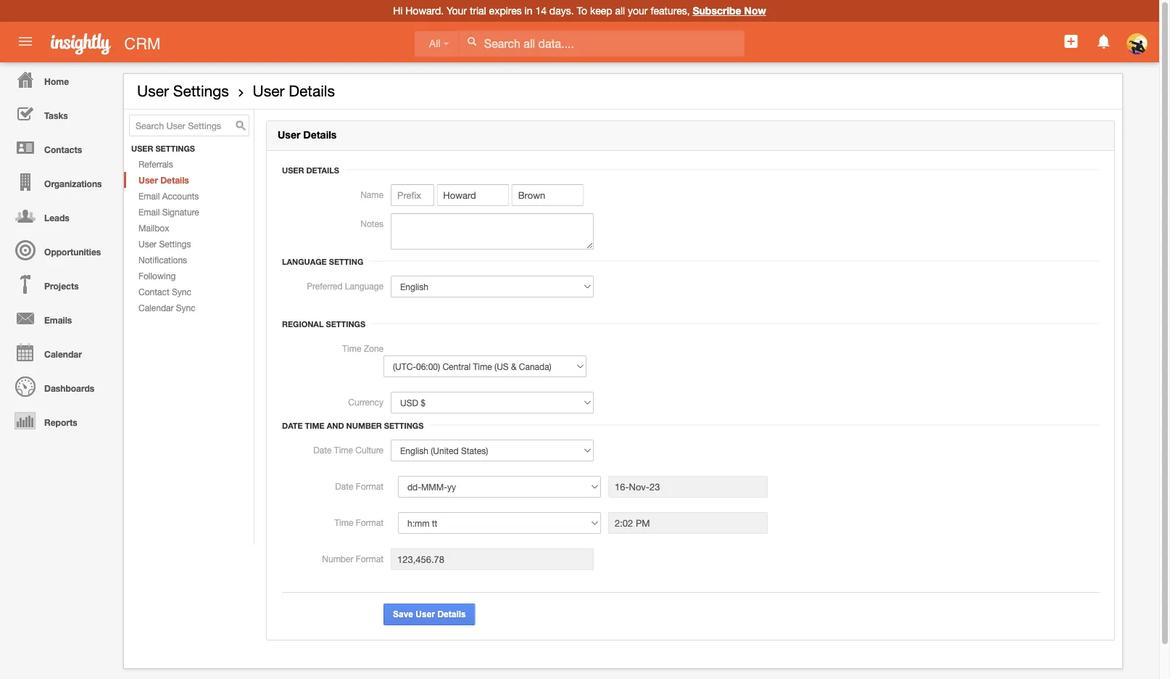Task type: describe. For each thing, give the bounding box(es) containing it.
2 email from the top
[[139, 207, 160, 217]]

0 vertical spatial user details
[[253, 82, 335, 100]]

days.
[[550, 5, 574, 17]]

1 vertical spatial sync
[[176, 303, 196, 313]]

date format
[[335, 481, 384, 491]]

all
[[615, 5, 625, 17]]

currency
[[348, 397, 384, 407]]

settings
[[156, 144, 195, 153]]

Search all data.... text field
[[459, 30, 745, 57]]

contacts
[[44, 144, 82, 155]]

following
[[139, 271, 176, 281]]

date time culture
[[314, 445, 384, 455]]

mailbox
[[139, 223, 169, 233]]

calendar sync link
[[124, 300, 254, 316]]

opportunities link
[[4, 233, 116, 267]]

language setting
[[282, 257, 364, 266]]

trial
[[470, 5, 487, 17]]

1 vertical spatial language
[[345, 281, 384, 291]]

emails link
[[4, 301, 116, 335]]

hi
[[393, 5, 403, 17]]

your
[[447, 5, 467, 17]]

settings up search user settings text box
[[173, 82, 229, 100]]

number format
[[322, 554, 384, 564]]

0 vertical spatial user details link
[[253, 82, 335, 100]]

in
[[525, 5, 533, 17]]

signature
[[162, 207, 199, 217]]

time left and on the bottom of page
[[305, 421, 325, 430]]

following link
[[124, 268, 254, 284]]

calendar link
[[4, 335, 116, 369]]

all
[[429, 38, 441, 49]]

user settings referrals user details email accounts email signature mailbox user settings notifications following contact sync calendar sync
[[131, 144, 199, 313]]

setting
[[329, 257, 364, 266]]

save user details
[[393, 609, 466, 619]]

notifications
[[139, 255, 187, 265]]

format for number format
[[356, 554, 384, 564]]

dashboards link
[[4, 369, 116, 403]]

format for time format
[[356, 517, 384, 527]]

contacts link
[[4, 131, 116, 165]]

time zone
[[342, 343, 384, 353]]

to
[[577, 5, 588, 17]]

referrals
[[139, 159, 173, 169]]

user settings
[[137, 82, 229, 100]]

features,
[[651, 5, 690, 17]]

user
[[131, 144, 153, 153]]

mailbox link
[[124, 220, 254, 236]]

First Name text field
[[437, 184, 510, 206]]

calendar inside the user settings referrals user details email accounts email signature mailbox user settings notifications following contact sync calendar sync
[[139, 303, 174, 313]]

details inside the user settings referrals user details email accounts email signature mailbox user settings notifications following contact sync calendar sync
[[160, 175, 189, 185]]

now
[[745, 5, 767, 17]]

opportunities
[[44, 247, 101, 257]]

leads link
[[4, 199, 116, 233]]

organizations
[[44, 178, 102, 189]]

settings inside the user settings referrals user details email accounts email signature mailbox user settings notifications following contact sync calendar sync
[[159, 239, 191, 249]]

1 vertical spatial user settings link
[[124, 236, 254, 252]]

save
[[393, 609, 414, 619]]

accounts
[[162, 191, 199, 201]]

14
[[536, 5, 547, 17]]



Task type: vqa. For each thing, say whether or not it's contained in the screenshot.
Notifications icon on the top right of page
yes



Task type: locate. For each thing, give the bounding box(es) containing it.
email accounts link
[[124, 188, 254, 204]]

None text field
[[609, 512, 768, 534]]

0 vertical spatial email
[[139, 191, 160, 201]]

0 vertical spatial calendar
[[139, 303, 174, 313]]

details inside save user details button
[[438, 609, 466, 619]]

time left zone
[[342, 343, 362, 353]]

0 horizontal spatial language
[[282, 257, 327, 266]]

all link
[[415, 31, 459, 57]]

calendar down contact
[[139, 303, 174, 313]]

zone
[[364, 343, 384, 353]]

1 horizontal spatial date
[[314, 445, 332, 455]]

0 vertical spatial format
[[356, 481, 384, 491]]

projects
[[44, 281, 79, 291]]

0 vertical spatial language
[[282, 257, 327, 266]]

1 horizontal spatial language
[[345, 281, 384, 291]]

0 horizontal spatial date
[[282, 421, 303, 430]]

number down currency
[[346, 421, 382, 430]]

Last Name text field
[[512, 184, 584, 206]]

settings
[[173, 82, 229, 100], [159, 239, 191, 249], [326, 319, 366, 329], [384, 421, 424, 430]]

name
[[361, 189, 384, 200]]

regional settings
[[282, 319, 366, 329]]

2 horizontal spatial date
[[335, 481, 354, 491]]

user details
[[253, 82, 335, 100], [278, 129, 337, 141], [282, 165, 339, 175]]

1 vertical spatial date
[[314, 445, 332, 455]]

keep
[[590, 5, 613, 17]]

preferred language
[[307, 281, 384, 291]]

dashboards
[[44, 383, 94, 393]]

navigation
[[0, 62, 116, 437]]

1 vertical spatial calendar
[[44, 349, 82, 359]]

1 vertical spatial number
[[322, 554, 354, 564]]

settings up notifications
[[159, 239, 191, 249]]

user settings link up notifications
[[124, 236, 254, 252]]

2 vertical spatial user details
[[282, 165, 339, 175]]

contact sync link
[[124, 284, 254, 300]]

1 format from the top
[[356, 481, 384, 491]]

Prefix text field
[[391, 184, 435, 206]]

referrals link
[[124, 156, 254, 172]]

number
[[346, 421, 382, 430], [322, 554, 354, 564]]

date for date format
[[335, 481, 354, 491]]

2 format from the top
[[356, 517, 384, 527]]

language
[[282, 257, 327, 266], [345, 281, 384, 291]]

date down date time culture
[[335, 481, 354, 491]]

2 vertical spatial date
[[335, 481, 354, 491]]

white image
[[467, 36, 477, 46]]

1 vertical spatial user details link
[[124, 172, 254, 188]]

subscribe now link
[[693, 5, 767, 17]]

user
[[137, 82, 169, 100], [253, 82, 285, 100], [278, 129, 301, 141], [282, 165, 304, 175], [139, 175, 158, 185], [139, 239, 157, 249], [416, 609, 435, 619]]

format down time format
[[356, 554, 384, 564]]

hi howard. your trial expires in 14 days. to keep all your features, subscribe now
[[393, 5, 767, 17]]

home
[[44, 76, 69, 86]]

1 vertical spatial format
[[356, 517, 384, 527]]

preferred
[[307, 281, 343, 291]]

contact
[[139, 287, 170, 297]]

leads
[[44, 213, 69, 223]]

user details for name
[[282, 165, 339, 175]]

calendar inside navigation
[[44, 349, 82, 359]]

your
[[628, 5, 648, 17]]

format down culture on the left bottom of the page
[[356, 481, 384, 491]]

0 horizontal spatial calendar
[[44, 349, 82, 359]]

howard.
[[406, 5, 444, 17]]

emails
[[44, 315, 72, 325]]

user settings link
[[137, 82, 229, 100], [124, 236, 254, 252]]

tasks link
[[4, 96, 116, 131]]

format
[[356, 481, 384, 491], [356, 517, 384, 527], [356, 554, 384, 564]]

and
[[327, 421, 344, 430]]

settings up time zone
[[326, 319, 366, 329]]

user details for user details
[[278, 129, 337, 141]]

home link
[[4, 62, 116, 96]]

0 vertical spatial date
[[282, 421, 303, 430]]

sync
[[172, 287, 191, 297], [176, 303, 196, 313]]

reports
[[44, 417, 77, 427]]

notes
[[361, 218, 384, 229]]

date left and on the bottom of page
[[282, 421, 303, 430]]

user inside button
[[416, 609, 435, 619]]

user details link
[[253, 82, 335, 100], [124, 172, 254, 188]]

navigation containing home
[[0, 62, 116, 437]]

notifications link
[[124, 252, 254, 268]]

date time and number settings
[[282, 421, 424, 430]]

save user details button
[[384, 604, 476, 625]]

email up mailbox on the left top
[[139, 207, 160, 217]]

date for date time culture
[[314, 445, 332, 455]]

0 vertical spatial user settings link
[[137, 82, 229, 100]]

3 format from the top
[[356, 554, 384, 564]]

time format
[[335, 517, 384, 527]]

language down 'setting'
[[345, 281, 384, 291]]

format for date format
[[356, 481, 384, 491]]

sync down contact sync link
[[176, 303, 196, 313]]

email left accounts
[[139, 191, 160, 201]]

user settings link up search user settings text box
[[137, 82, 229, 100]]

calendar
[[139, 303, 174, 313], [44, 349, 82, 359]]

2 vertical spatial format
[[356, 554, 384, 564]]

0 vertical spatial number
[[346, 421, 382, 430]]

time
[[342, 343, 362, 353], [305, 421, 325, 430], [334, 445, 353, 455], [335, 517, 354, 527]]

time down and on the bottom of page
[[334, 445, 353, 455]]

reports link
[[4, 403, 116, 437]]

expires
[[489, 5, 522, 17]]

organizations link
[[4, 165, 116, 199]]

1 horizontal spatial calendar
[[139, 303, 174, 313]]

culture
[[356, 445, 384, 455]]

email signature link
[[124, 204, 254, 220]]

calendar up dashboards link
[[44, 349, 82, 359]]

1 vertical spatial user details
[[278, 129, 337, 141]]

date down and on the bottom of page
[[314, 445, 332, 455]]

notifications image
[[1096, 33, 1113, 50]]

0 vertical spatial sync
[[172, 287, 191, 297]]

tasks
[[44, 110, 68, 120]]

None text field
[[391, 213, 594, 250], [609, 476, 768, 498], [391, 548, 594, 570], [391, 213, 594, 250], [609, 476, 768, 498], [391, 548, 594, 570]]

time up number format
[[335, 517, 354, 527]]

crm
[[124, 34, 161, 53]]

Search User Settings text field
[[129, 115, 250, 136]]

details
[[289, 82, 335, 100], [303, 129, 337, 141], [306, 165, 339, 175], [160, 175, 189, 185], [438, 609, 466, 619]]

projects link
[[4, 267, 116, 301]]

1 vertical spatial email
[[139, 207, 160, 217]]

sync up calendar sync link at left
[[172, 287, 191, 297]]

regional
[[282, 319, 324, 329]]

settings right and on the bottom of page
[[384, 421, 424, 430]]

subscribe
[[693, 5, 742, 17]]

format down date format
[[356, 517, 384, 527]]

number down time format
[[322, 554, 354, 564]]

date
[[282, 421, 303, 430], [314, 445, 332, 455], [335, 481, 354, 491]]

1 email from the top
[[139, 191, 160, 201]]

date for date time and number settings
[[282, 421, 303, 430]]

email
[[139, 191, 160, 201], [139, 207, 160, 217]]

language up 'preferred'
[[282, 257, 327, 266]]



